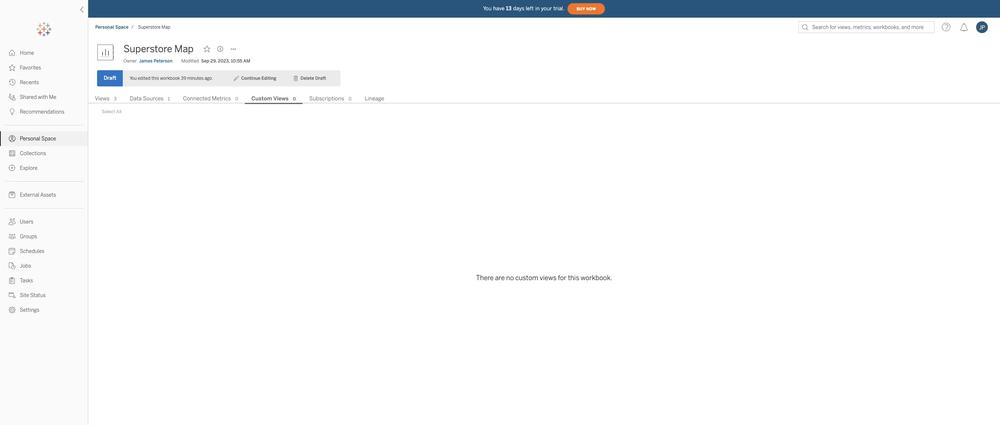 Task type: describe. For each thing, give the bounding box(es) containing it.
trial.
[[554, 5, 565, 12]]

by text only_f5he34f image for external assets
[[9, 192, 15, 198]]

0 for views
[[293, 96, 296, 102]]

by text only_f5he34f image for collections
[[9, 150, 15, 157]]

james peterson link
[[139, 58, 173, 64]]

explore
[[20, 165, 37, 171]]

shared with me link
[[0, 90, 88, 104]]

owner james peterson
[[124, 58, 173, 64]]

connected
[[183, 95, 211, 102]]

recents
[[20, 79, 39, 86]]

superstore map inside main content
[[124, 43, 194, 55]]

sub-spaces tab list
[[88, 95, 1001, 104]]

collections link
[[0, 146, 88, 161]]

modified
[[181, 58, 199, 64]]

select all button
[[97, 107, 126, 116]]

jobs link
[[0, 259, 88, 273]]

0 for metrics
[[235, 96, 238, 102]]

tasks link
[[0, 273, 88, 288]]

select
[[102, 109, 115, 114]]

personal for personal space /
[[95, 25, 114, 30]]

connected metrics
[[183, 95, 231, 102]]

views
[[540, 274, 557, 282]]

have
[[494, 5, 505, 12]]

recommendations
[[20, 109, 64, 115]]

buy
[[577, 6, 585, 11]]

2023,
[[218, 58, 230, 64]]

Search for views, metrics, workbooks, and more text field
[[799, 21, 935, 33]]

external assets link
[[0, 188, 88, 202]]

superstore map element
[[136, 25, 173, 30]]

external
[[20, 192, 39, 198]]

users
[[20, 219, 33, 225]]

by text only_f5he34f image for home
[[9, 50, 15, 56]]

users link
[[0, 214, 88, 229]]

0 vertical spatial personal space link
[[95, 24, 129, 30]]

29,
[[211, 58, 217, 64]]

jobs
[[20, 263, 31, 269]]

1 vertical spatial this
[[568, 274, 580, 282]]

days
[[513, 5, 525, 12]]

by text only_f5he34f image for jobs
[[9, 263, 15, 269]]

tasks
[[20, 278, 33, 284]]

by text only_f5he34f image for shared with me
[[9, 94, 15, 100]]

main navigation. press the up and down arrow keys to access links. element
[[0, 46, 88, 318]]

owner
[[124, 58, 137, 64]]

2 views from the left
[[273, 95, 289, 102]]

workbook
[[160, 76, 180, 81]]

sep
[[201, 58, 209, 64]]

favorites
[[20, 65, 41, 71]]

am
[[243, 58, 250, 64]]

favorites link
[[0, 60, 88, 75]]

3
[[114, 96, 117, 102]]

/
[[131, 25, 134, 30]]

no
[[507, 274, 514, 282]]

personal space
[[20, 136, 56, 142]]

you have 13 days left in your trial.
[[483, 5, 565, 12]]

james
[[139, 58, 153, 64]]

are
[[495, 274, 505, 282]]

status
[[30, 292, 46, 299]]

settings
[[20, 307, 39, 313]]

custom views
[[252, 95, 289, 102]]

space for personal space
[[41, 136, 56, 142]]

10:55
[[231, 58, 242, 64]]

all
[[116, 109, 122, 114]]

for
[[558, 274, 567, 282]]

in
[[536, 5, 540, 12]]

data
[[130, 95, 142, 102]]

by text only_f5he34f image for recommendations
[[9, 109, 15, 115]]

superstore inside main content
[[124, 43, 172, 55]]

minutes
[[187, 76, 204, 81]]



Task type: locate. For each thing, give the bounding box(es) containing it.
0 horizontal spatial views
[[95, 95, 110, 102]]

by text only_f5he34f image left collections
[[9, 150, 15, 157]]

0 horizontal spatial map
[[162, 25, 170, 30]]

11 by text only_f5he34f image from the top
[[9, 292, 15, 299]]

by text only_f5he34f image inside recents link
[[9, 79, 15, 86]]

views left 3
[[95, 95, 110, 102]]

by text only_f5he34f image for users
[[9, 219, 15, 225]]

peterson
[[154, 58, 173, 64]]

superstore map right /
[[138, 25, 170, 30]]

you
[[483, 5, 492, 12], [130, 76, 137, 81]]

by text only_f5he34f image left personal space
[[9, 135, 15, 142]]

2 by text only_f5he34f image from the top
[[9, 79, 15, 86]]

site status link
[[0, 288, 88, 303]]

personal up workbook image
[[95, 25, 114, 30]]

by text only_f5he34f image left favorites
[[9, 64, 15, 71]]

recents link
[[0, 75, 88, 90]]

map inside main content
[[174, 43, 194, 55]]

by text only_f5he34f image inside favorites link
[[9, 64, 15, 71]]

0
[[235, 96, 238, 102], [293, 96, 296, 102], [349, 96, 352, 102]]

0 horizontal spatial this
[[152, 76, 159, 81]]

assets
[[40, 192, 56, 198]]

by text only_f5he34f image left explore
[[9, 165, 15, 171]]

edited
[[138, 76, 151, 81]]

8 by text only_f5he34f image from the top
[[9, 219, 15, 225]]

1 vertical spatial you
[[130, 76, 137, 81]]

draft
[[104, 75, 116, 81]]

shared
[[20, 94, 37, 100]]

by text only_f5he34f image for explore
[[9, 165, 15, 171]]

1 horizontal spatial map
[[174, 43, 194, 55]]

you edited this workbook 39 minutes ago.
[[130, 76, 213, 81]]

map up modified
[[174, 43, 194, 55]]

by text only_f5he34f image inside recommendations link
[[9, 109, 15, 115]]

with
[[38, 94, 48, 100]]

navigation panel element
[[0, 22, 88, 318]]

by text only_f5he34f image for site status
[[9, 292, 15, 299]]

1 vertical spatial space
[[41, 136, 56, 142]]

collections
[[20, 150, 46, 157]]

personal space link
[[95, 24, 129, 30], [0, 131, 88, 146]]

by text only_f5he34f image left shared
[[9, 94, 15, 100]]

0 vertical spatial superstore map
[[138, 25, 170, 30]]

1 vertical spatial superstore
[[124, 43, 172, 55]]

0 right the subscriptions
[[349, 96, 352, 102]]

1 by text only_f5he34f image from the top
[[9, 64, 15, 71]]

by text only_f5he34f image inside the shared with me link
[[9, 94, 15, 100]]

this right for
[[568, 274, 580, 282]]

personal for personal space
[[20, 136, 40, 142]]

1 views from the left
[[95, 95, 110, 102]]

this
[[152, 76, 159, 81], [568, 274, 580, 282]]

by text only_f5he34f image left recommendations
[[9, 109, 15, 115]]

0 horizontal spatial you
[[130, 76, 137, 81]]

1 vertical spatial map
[[174, 43, 194, 55]]

by text only_f5he34f image left site
[[9, 292, 15, 299]]

this right edited
[[152, 76, 159, 81]]

space
[[115, 25, 129, 30], [41, 136, 56, 142]]

custom
[[252, 95, 272, 102]]

me
[[49, 94, 56, 100]]

by text only_f5he34f image for recents
[[9, 79, 15, 86]]

space up collections link
[[41, 136, 56, 142]]

superstore map main content
[[88, 37, 1001, 425]]

4 by text only_f5he34f image from the top
[[9, 109, 15, 115]]

sources
[[143, 95, 164, 102]]

buy now button
[[568, 3, 606, 15]]

9 by text only_f5he34f image from the top
[[9, 263, 15, 269]]

home
[[20, 50, 34, 56]]

personal space link left /
[[95, 24, 129, 30]]

map right /
[[162, 25, 170, 30]]

superstore map
[[138, 25, 170, 30], [124, 43, 194, 55]]

there are no custom views for this workbook.
[[476, 274, 613, 282]]

superstore right /
[[138, 25, 161, 30]]

your
[[541, 5, 552, 12]]

ago.
[[205, 76, 213, 81]]

you for you have 13 days left in your trial.
[[483, 5, 492, 12]]

now
[[587, 6, 596, 11]]

by text only_f5he34f image inside site status link
[[9, 292, 15, 299]]

7 by text only_f5he34f image from the top
[[9, 192, 15, 198]]

3 0 from the left
[[349, 96, 352, 102]]

custom
[[516, 274, 539, 282]]

0 vertical spatial personal
[[95, 25, 114, 30]]

by text only_f5he34f image for tasks
[[9, 277, 15, 284]]

1 horizontal spatial this
[[568, 274, 580, 282]]

by text only_f5he34f image for settings
[[9, 307, 15, 313]]

subscriptions
[[309, 95, 344, 102]]

modified sep 29, 2023, 10:55 am
[[181, 58, 250, 64]]

you left edited
[[130, 76, 137, 81]]

0 right metrics
[[235, 96, 238, 102]]

by text only_f5he34f image left recents
[[9, 79, 15, 86]]

views right 'custom'
[[273, 95, 289, 102]]

by text only_f5he34f image inside users link
[[9, 219, 15, 225]]

by text only_f5he34f image left home
[[9, 50, 15, 56]]

by text only_f5he34f image inside 'home' link
[[9, 50, 15, 56]]

0 vertical spatial map
[[162, 25, 170, 30]]

2 horizontal spatial 0
[[349, 96, 352, 102]]

0 right custom views
[[293, 96, 296, 102]]

space left /
[[115, 25, 129, 30]]

by text only_f5he34f image left jobs at the left bottom of page
[[9, 263, 15, 269]]

3 by text only_f5he34f image from the top
[[9, 94, 15, 100]]

personal space /
[[95, 25, 134, 30]]

0 vertical spatial superstore
[[138, 25, 161, 30]]

by text only_f5he34f image for favorites
[[9, 64, 15, 71]]

explore link
[[0, 161, 88, 175]]

by text only_f5he34f image
[[9, 64, 15, 71], [9, 79, 15, 86], [9, 94, 15, 100], [9, 109, 15, 115], [9, 135, 15, 142], [9, 165, 15, 171], [9, 192, 15, 198], [9, 219, 15, 225], [9, 263, 15, 269], [9, 277, 15, 284], [9, 292, 15, 299], [9, 307, 15, 313]]

schedules
[[20, 248, 44, 255]]

1 vertical spatial personal
[[20, 136, 40, 142]]

by text only_f5he34f image inside the "jobs" link
[[9, 263, 15, 269]]

by text only_f5he34f image for groups
[[9, 233, 15, 240]]

by text only_f5he34f image left schedules
[[9, 248, 15, 255]]

groups link
[[0, 229, 88, 244]]

12 by text only_f5he34f image from the top
[[9, 307, 15, 313]]

site status
[[20, 292, 46, 299]]

buy now
[[577, 6, 596, 11]]

0 vertical spatial you
[[483, 5, 492, 12]]

13
[[506, 5, 512, 12]]

personal space link up collections
[[0, 131, 88, 146]]

0 vertical spatial this
[[152, 76, 159, 81]]

by text only_f5he34f image left the groups
[[9, 233, 15, 240]]

1 0 from the left
[[235, 96, 238, 102]]

2 by text only_f5he34f image from the top
[[9, 150, 15, 157]]

personal
[[95, 25, 114, 30], [20, 136, 40, 142]]

by text only_f5he34f image
[[9, 50, 15, 56], [9, 150, 15, 157], [9, 233, 15, 240], [9, 248, 15, 255]]

4 by text only_f5he34f image from the top
[[9, 248, 15, 255]]

by text only_f5he34f image inside collections link
[[9, 150, 15, 157]]

personal inside 'main navigation. press the up and down arrow keys to access links.' element
[[20, 136, 40, 142]]

you inside superstore map main content
[[130, 76, 137, 81]]

1 horizontal spatial 0
[[293, 96, 296, 102]]

home link
[[0, 46, 88, 60]]

by text only_f5he34f image for personal space
[[9, 135, 15, 142]]

by text only_f5he34f image for schedules
[[9, 248, 15, 255]]

by text only_f5he34f image inside groups link
[[9, 233, 15, 240]]

site
[[20, 292, 29, 299]]

0 horizontal spatial personal space link
[[0, 131, 88, 146]]

0 horizontal spatial 0
[[235, 96, 238, 102]]

recommendations link
[[0, 104, 88, 119]]

by text only_f5he34f image inside explore link
[[9, 165, 15, 171]]

0 vertical spatial space
[[115, 25, 129, 30]]

by text only_f5he34f image inside external assets link
[[9, 192, 15, 198]]

schedules link
[[0, 244, 88, 259]]

settings link
[[0, 303, 88, 318]]

1 horizontal spatial personal
[[95, 25, 114, 30]]

personal up collections
[[20, 136, 40, 142]]

1 horizontal spatial personal space link
[[95, 24, 129, 30]]

map
[[162, 25, 170, 30], [174, 43, 194, 55]]

select all
[[102, 109, 122, 114]]

workbook.
[[581, 274, 613, 282]]

by text only_f5he34f image left users
[[9, 219, 15, 225]]

space inside 'main navigation. press the up and down arrow keys to access links.' element
[[41, 136, 56, 142]]

1 horizontal spatial space
[[115, 25, 129, 30]]

5 by text only_f5he34f image from the top
[[9, 135, 15, 142]]

superstore
[[138, 25, 161, 30], [124, 43, 172, 55]]

by text only_f5he34f image inside settings "link"
[[9, 307, 15, 313]]

by text only_f5he34f image inside tasks link
[[9, 277, 15, 284]]

views
[[95, 95, 110, 102], [273, 95, 289, 102]]

3 by text only_f5he34f image from the top
[[9, 233, 15, 240]]

you for you edited this workbook 39 minutes ago.
[[130, 76, 137, 81]]

groups
[[20, 234, 37, 240]]

0 horizontal spatial personal
[[20, 136, 40, 142]]

space for personal space /
[[115, 25, 129, 30]]

by text only_f5he34f image left settings
[[9, 307, 15, 313]]

10 by text only_f5he34f image from the top
[[9, 277, 15, 284]]

1
[[168, 96, 170, 102]]

1 vertical spatial personal space link
[[0, 131, 88, 146]]

superstore map up james peterson link
[[124, 43, 194, 55]]

metrics
[[212, 95, 231, 102]]

shared with me
[[20, 94, 56, 100]]

you left "have"
[[483, 5, 492, 12]]

superstore up owner james peterson
[[124, 43, 172, 55]]

1 horizontal spatial you
[[483, 5, 492, 12]]

2 0 from the left
[[293, 96, 296, 102]]

by text only_f5he34f image inside schedules link
[[9, 248, 15, 255]]

there
[[476, 274, 494, 282]]

1 vertical spatial superstore map
[[124, 43, 194, 55]]

external assets
[[20, 192, 56, 198]]

6 by text only_f5he34f image from the top
[[9, 165, 15, 171]]

1 by text only_f5he34f image from the top
[[9, 50, 15, 56]]

lineage
[[365, 95, 385, 102]]

39
[[181, 76, 186, 81]]

by text only_f5he34f image left tasks
[[9, 277, 15, 284]]

0 horizontal spatial space
[[41, 136, 56, 142]]

workbook image
[[97, 42, 119, 64]]

left
[[526, 5, 534, 12]]

by text only_f5he34f image left external
[[9, 192, 15, 198]]

1 horizontal spatial views
[[273, 95, 289, 102]]

data sources
[[130, 95, 164, 102]]



Task type: vqa. For each thing, say whether or not it's contained in the screenshot.
the edited
yes



